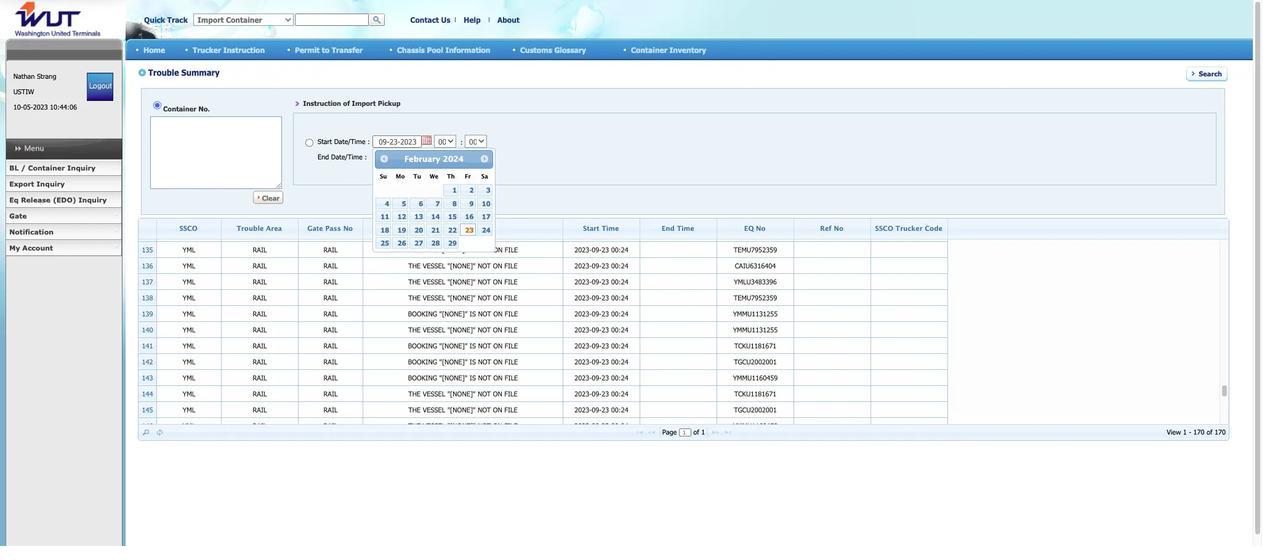 Task type: vqa. For each thing, say whether or not it's contained in the screenshot.
Out Gate Notification
no



Task type: locate. For each thing, give the bounding box(es) containing it.
ustiw
[[13, 87, 34, 95]]

inquiry right (edo)
[[79, 196, 107, 204]]

eq
[[9, 196, 19, 204]]

my
[[9, 244, 20, 252]]

quick
[[144, 15, 165, 24]]

inventory
[[670, 45, 707, 54]]

nathan strang
[[13, 72, 56, 80]]

container up export inquiry
[[28, 164, 65, 172]]

container
[[631, 45, 668, 54], [28, 164, 65, 172]]

0 horizontal spatial container
[[28, 164, 65, 172]]

0 vertical spatial inquiry
[[67, 164, 96, 172]]

inquiry for (edo)
[[79, 196, 107, 204]]

1 vertical spatial container
[[28, 164, 65, 172]]

help link
[[464, 15, 481, 24]]

my account link
[[6, 240, 122, 256]]

2 vertical spatial inquiry
[[79, 196, 107, 204]]

05-
[[23, 103, 33, 111]]

bl / container inquiry link
[[6, 160, 122, 176]]

release
[[21, 196, 51, 204]]

None text field
[[295, 14, 369, 26]]

trucker instruction
[[193, 45, 265, 54]]

transfer
[[332, 45, 363, 54]]

bl
[[9, 164, 19, 172]]

inquiry for container
[[67, 164, 96, 172]]

export inquiry link
[[6, 176, 122, 192]]

inquiry
[[67, 164, 96, 172], [37, 180, 65, 188], [79, 196, 107, 204]]

track
[[167, 15, 188, 24]]

my account
[[9, 244, 53, 252]]

10-05-2023 10:44:06
[[13, 103, 77, 111]]

account
[[22, 244, 53, 252]]

1 vertical spatial inquiry
[[37, 180, 65, 188]]

gate link
[[6, 208, 122, 224]]

chassis
[[397, 45, 425, 54]]

contact
[[411, 15, 439, 24]]

1 horizontal spatial container
[[631, 45, 668, 54]]

about
[[498, 15, 520, 24]]

gate
[[9, 212, 27, 220]]

eq release (edo) inquiry
[[9, 196, 107, 204]]

export inquiry
[[9, 180, 65, 188]]

chassis pool information
[[397, 45, 491, 54]]

contact us
[[411, 15, 451, 24]]

container left inventory
[[631, 45, 668, 54]]

inquiry up export inquiry link
[[67, 164, 96, 172]]

instruction
[[223, 45, 265, 54]]

inquiry down 'bl / container inquiry'
[[37, 180, 65, 188]]

notification link
[[6, 224, 122, 240]]



Task type: describe. For each thing, give the bounding box(es) containing it.
home
[[144, 45, 165, 54]]

to
[[322, 45, 330, 54]]

glossary
[[555, 45, 586, 54]]

trucker
[[193, 45, 221, 54]]

about link
[[498, 15, 520, 24]]

us
[[441, 15, 451, 24]]

container inventory
[[631, 45, 707, 54]]

nathan
[[13, 72, 35, 80]]

strang
[[37, 72, 56, 80]]

contact us link
[[411, 15, 451, 24]]

pool
[[427, 45, 443, 54]]

2023
[[33, 103, 48, 111]]

10-
[[13, 103, 23, 111]]

customs
[[521, 45, 553, 54]]

customs glossary
[[521, 45, 586, 54]]

10:44:06
[[50, 103, 77, 111]]

help
[[464, 15, 481, 24]]

notification
[[9, 228, 54, 236]]

bl / container inquiry
[[9, 164, 96, 172]]

(edo)
[[53, 196, 76, 204]]

permit to transfer
[[295, 45, 363, 54]]

permit
[[295, 45, 320, 54]]

information
[[446, 45, 491, 54]]

0 vertical spatial container
[[631, 45, 668, 54]]

export
[[9, 180, 34, 188]]

/
[[21, 164, 26, 172]]

quick track
[[144, 15, 188, 24]]

eq release (edo) inquiry link
[[6, 192, 122, 208]]

login image
[[87, 73, 113, 101]]



